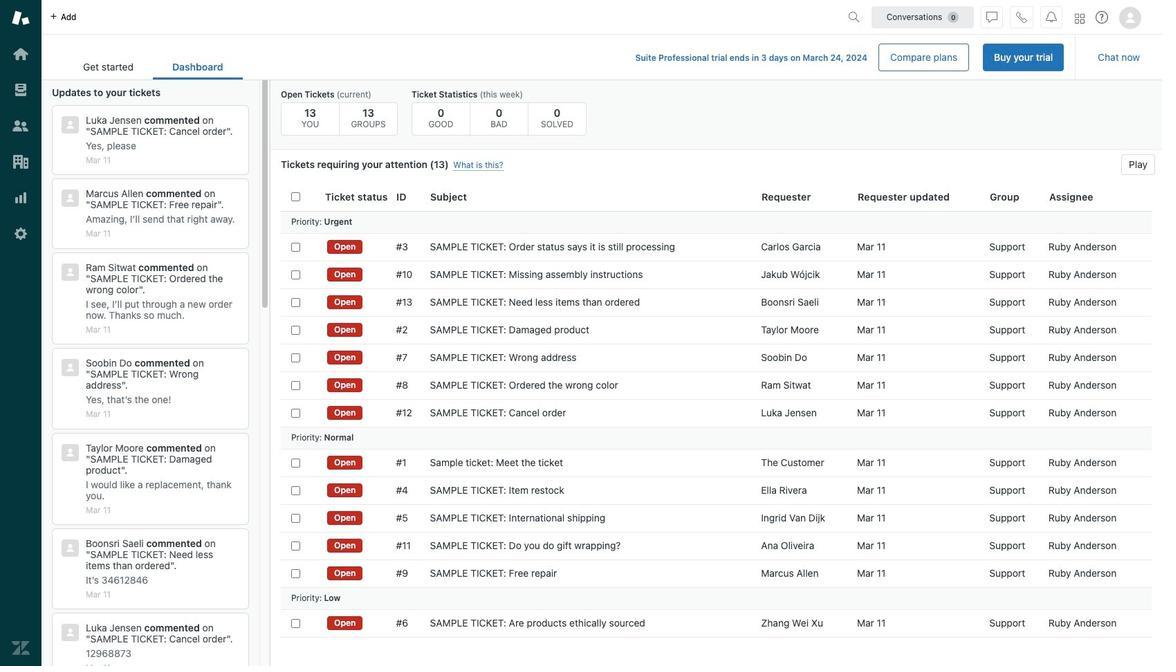 Task type: vqa. For each thing, say whether or not it's contained in the screenshot.
Get help icon
yes



Task type: locate. For each thing, give the bounding box(es) containing it.
tab
[[64, 54, 153, 80]]

grid
[[271, 183, 1162, 666]]

main element
[[0, 0, 42, 666]]

zendesk support image
[[12, 9, 30, 27]]

tab list
[[64, 54, 243, 80]]

None checkbox
[[291, 298, 300, 307], [291, 326, 300, 335], [291, 409, 300, 418], [291, 569, 300, 578], [291, 298, 300, 307], [291, 326, 300, 335], [291, 409, 300, 418], [291, 569, 300, 578]]

None checkbox
[[291, 243, 300, 252], [291, 270, 300, 279], [291, 353, 300, 362], [291, 381, 300, 390], [291, 458, 300, 467], [291, 486, 300, 495], [291, 514, 300, 523], [291, 541, 300, 550], [291, 619, 300, 628], [291, 243, 300, 252], [291, 270, 300, 279], [291, 353, 300, 362], [291, 381, 300, 390], [291, 458, 300, 467], [291, 486, 300, 495], [291, 514, 300, 523], [291, 541, 300, 550], [291, 619, 300, 628]]

get help image
[[1096, 11, 1109, 24]]

zendesk products image
[[1075, 13, 1085, 23]]

reporting image
[[12, 189, 30, 207]]



Task type: describe. For each thing, give the bounding box(es) containing it.
Select All Tickets checkbox
[[291, 193, 300, 202]]

organizations image
[[12, 153, 30, 171]]

notifications image
[[1046, 11, 1057, 22]]

customers image
[[12, 117, 30, 135]]

get started image
[[12, 45, 30, 63]]

March 24, 2024 text field
[[803, 53, 868, 63]]

zendesk image
[[12, 639, 30, 657]]

admin image
[[12, 225, 30, 243]]

views image
[[12, 81, 30, 99]]

button displays agent's chat status as invisible. image
[[987, 11, 998, 22]]



